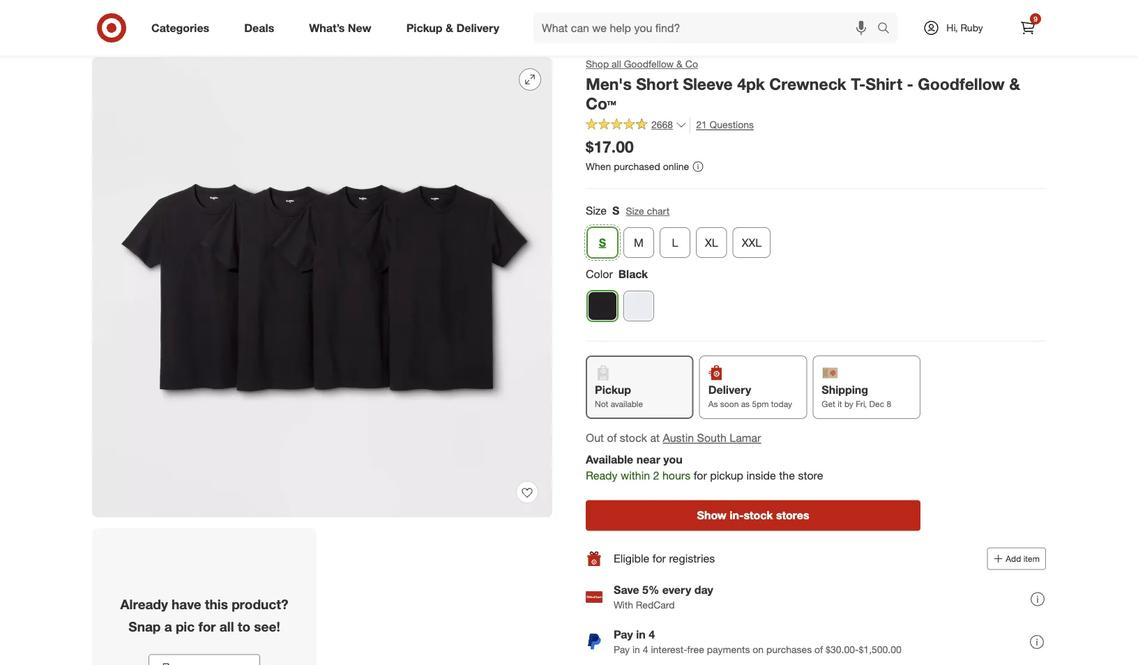 Task type: describe. For each thing, give the bounding box(es) containing it.
snap
[[129, 619, 161, 635]]

add item
[[1006, 554, 1040, 564]]

size s size chart
[[586, 204, 670, 218]]

as
[[741, 399, 750, 409]]

when
[[586, 161, 611, 173]]

pickup for not
[[595, 383, 631, 397]]

south
[[697, 432, 727, 445]]

clothing,
[[128, 30, 166, 42]]

save
[[614, 583, 640, 597]]

not
[[595, 399, 609, 409]]

search
[[871, 22, 905, 36]]

search button
[[871, 13, 905, 46]]

within
[[621, 469, 650, 483]]

stock for in-
[[744, 509, 773, 523]]

redcard
[[636, 599, 675, 612]]

see!
[[254, 619, 280, 635]]

as
[[709, 399, 718, 409]]

add item button
[[987, 548, 1047, 570]]

5%
[[643, 583, 660, 597]]

show in-stock stores
[[697, 509, 810, 523]]

size inside size s size chart
[[626, 205, 645, 217]]

get
[[822, 399, 836, 409]]

xxl
[[742, 236, 762, 249]]

black image
[[588, 292, 617, 321]]

1 / from the left
[[122, 30, 125, 42]]

pickup for &
[[407, 21, 443, 35]]

chart
[[647, 205, 670, 217]]

color
[[586, 268, 613, 281]]

shipping
[[822, 383, 869, 397]]

austin
[[663, 432, 694, 445]]

1 pay from the top
[[614, 628, 633, 642]]

t-
[[851, 74, 866, 93]]

group containing size
[[585, 203, 1047, 264]]

pickup
[[710, 469, 744, 483]]

with
[[614, 599, 633, 612]]

8
[[887, 399, 892, 409]]

0 horizontal spatial goodfellow
[[624, 58, 674, 70]]

when purchased online
[[586, 161, 689, 173]]

men's
[[271, 30, 296, 42]]

What can we help you find? suggestions appear below search field
[[534, 13, 881, 43]]

soon
[[721, 399, 739, 409]]

online
[[663, 161, 689, 173]]

co™
[[586, 94, 617, 114]]

categories link
[[140, 13, 227, 43]]

tops link
[[344, 30, 364, 42]]

pay in 4 pay in 4 interest-free payments on purchases of $30.00-$1,500.00
[[614, 628, 902, 656]]

what's new
[[309, 21, 372, 35]]

already
[[120, 597, 168, 613]]

men's short sleeve 4pk crewneck t-shirt - goodfellow & co™, 1 of 3 image
[[92, 57, 553, 518]]

4pk
[[738, 74, 765, 93]]

purchases
[[767, 644, 812, 656]]

2 / from the left
[[264, 30, 268, 42]]

free
[[688, 644, 705, 656]]

3 / from the left
[[338, 30, 341, 42]]

near
[[637, 453, 661, 467]]

0 vertical spatial in
[[636, 628, 646, 642]]

2
[[653, 469, 660, 483]]

xl
[[705, 236, 718, 249]]

save 5% every day with redcard
[[614, 583, 714, 612]]

image gallery element
[[92, 57, 553, 666]]

day
[[695, 583, 714, 597]]

21 questions
[[696, 119, 754, 131]]

1 vertical spatial for
[[653, 552, 666, 566]]

a
[[164, 619, 172, 635]]

short
[[636, 74, 679, 93]]

21
[[696, 119, 707, 131]]

0 vertical spatial 4
[[649, 628, 655, 642]]

1 vertical spatial in
[[633, 644, 640, 656]]

shoes
[[169, 30, 197, 42]]

$17.00
[[586, 137, 634, 157]]

every
[[663, 583, 692, 597]]

interest-
[[651, 644, 688, 656]]

stock for of
[[620, 432, 647, 445]]

delivery inside delivery as soon as 5pm today
[[709, 383, 752, 397]]

ruby
[[961, 22, 984, 34]]

pickup & delivery link
[[395, 13, 517, 43]]

all inside already have this product? snap a pic for all to see!
[[220, 619, 234, 635]]

in-
[[730, 509, 744, 523]]

& inside 'link'
[[446, 21, 453, 35]]

available near you ready within 2 hours for pickup inside the store
[[586, 453, 824, 483]]

0 horizontal spatial of
[[607, 432, 617, 445]]

for for ready
[[694, 469, 707, 483]]

eligible for registries
[[614, 552, 715, 566]]

show
[[697, 509, 727, 523]]

delivery inside 'link'
[[457, 21, 500, 35]]

pickup & delivery
[[407, 21, 500, 35]]

product?
[[232, 597, 288, 613]]

by
[[845, 399, 854, 409]]

shop all goodfellow & co men's short sleeve 4pk crewneck t-shirt - goodfellow & co™
[[586, 58, 1021, 114]]

m
[[634, 236, 644, 249]]

this
[[205, 597, 228, 613]]

of inside pay in 4 pay in 4 interest-free payments on purchases of $30.00-$1,500.00
[[815, 644, 823, 656]]

l link
[[660, 227, 691, 258]]



Task type: vqa. For each thing, say whether or not it's contained in the screenshot.
US members only. icon at the left top of the page
no



Task type: locate. For each thing, give the bounding box(es) containing it.
group
[[585, 203, 1047, 264]]

store
[[798, 469, 824, 483]]

shop
[[586, 58, 609, 70]]

size left chart
[[626, 205, 645, 217]]

1 vertical spatial delivery
[[709, 383, 752, 397]]

target
[[92, 30, 119, 42]]

1 vertical spatial pay
[[614, 644, 630, 656]]

of
[[607, 432, 617, 445], [815, 644, 823, 656]]

1 horizontal spatial stock
[[744, 509, 773, 523]]

1 horizontal spatial goodfellow
[[918, 74, 1005, 93]]

0 vertical spatial for
[[694, 469, 707, 483]]

s inside s link
[[599, 236, 606, 249]]

9
[[1034, 14, 1038, 23]]

1 horizontal spatial 4
[[649, 628, 655, 642]]

of left $30.00-
[[815, 644, 823, 656]]

1 vertical spatial 4
[[643, 644, 649, 656]]

already have this product? snap a pic for all to see!
[[120, 597, 288, 635]]

0 vertical spatial s
[[613, 204, 620, 218]]

s link
[[587, 227, 618, 258]]

payments
[[707, 644, 750, 656]]

0 vertical spatial delivery
[[457, 21, 500, 35]]

pickup
[[407, 21, 443, 35], [595, 383, 631, 397]]

s left size chart button
[[613, 204, 620, 218]]

$30.00-
[[826, 644, 859, 656]]

all
[[612, 58, 622, 70], [220, 619, 234, 635]]

pickup up not
[[595, 383, 631, 397]]

/ left tops link
[[338, 30, 341, 42]]

size chart button
[[625, 204, 671, 219]]

for right pic
[[198, 619, 216, 635]]

1 horizontal spatial /
[[264, 30, 268, 42]]

shipping get it by fri, dec 8
[[822, 383, 892, 409]]

goodfellow
[[624, 58, 674, 70], [918, 74, 1005, 93]]

pic
[[176, 619, 195, 635]]

purchased
[[614, 161, 661, 173]]

what's
[[309, 21, 345, 35]]

all left to
[[220, 619, 234, 635]]

for inside already have this product? snap a pic for all to see!
[[198, 619, 216, 635]]

1 horizontal spatial s
[[613, 204, 620, 218]]

color black
[[586, 268, 648, 281]]

advertisement region
[[81, 0, 1058, 15]]

the
[[780, 469, 795, 483]]

austin south lamar button
[[663, 430, 761, 446]]

pickup not available
[[595, 383, 643, 409]]

0 vertical spatial goodfellow
[[624, 58, 674, 70]]

white image
[[624, 292, 654, 321]]

0 vertical spatial of
[[607, 432, 617, 445]]

men's clothing link
[[271, 30, 335, 42]]

all right shop
[[612, 58, 622, 70]]

show in-stock stores button
[[586, 501, 921, 531]]

all inside shop all goodfellow & co men's short sleeve 4pk crewneck t-shirt - goodfellow & co™
[[612, 58, 622, 70]]

0 horizontal spatial s
[[599, 236, 606, 249]]

9 link
[[1013, 13, 1044, 43]]

0 horizontal spatial /
[[122, 30, 125, 42]]

21 questions link
[[690, 117, 754, 133]]

delivery
[[457, 21, 500, 35], [709, 383, 752, 397]]

you
[[664, 453, 683, 467]]

hi,
[[947, 22, 958, 34]]

clothing
[[298, 30, 335, 42]]

s up color
[[599, 236, 606, 249]]

what's new link
[[297, 13, 389, 43]]

deals
[[244, 21, 274, 35]]

2 vertical spatial for
[[198, 619, 216, 635]]

0 vertical spatial pickup
[[407, 21, 443, 35]]

hours
[[663, 469, 691, 483]]

for inside the available near you ready within 2 hours for pickup inside the store
[[694, 469, 707, 483]]

it
[[838, 399, 843, 409]]

today
[[772, 399, 793, 409]]

shirt
[[866, 74, 903, 93]]

1 horizontal spatial all
[[612, 58, 622, 70]]

have
[[172, 597, 201, 613]]

available
[[586, 453, 634, 467]]

1 horizontal spatial delivery
[[709, 383, 752, 397]]

1 horizontal spatial of
[[815, 644, 823, 656]]

1 vertical spatial goodfellow
[[918, 74, 1005, 93]]

registries
[[669, 552, 715, 566]]

1 horizontal spatial pickup
[[595, 383, 631, 397]]

1 vertical spatial pickup
[[595, 383, 631, 397]]

stock left 'stores'
[[744, 509, 773, 523]]

categories
[[151, 21, 209, 35]]

for right eligible
[[653, 552, 666, 566]]

ready
[[586, 469, 618, 483]]

1 horizontal spatial for
[[653, 552, 666, 566]]

0 horizontal spatial for
[[198, 619, 216, 635]]

size
[[586, 204, 607, 218], [626, 205, 645, 217]]

clothing, shoes & accessories link
[[128, 30, 262, 42]]

0 vertical spatial pay
[[614, 628, 633, 642]]

goodfellow right -
[[918, 74, 1005, 93]]

m link
[[624, 227, 654, 258]]

1 vertical spatial of
[[815, 644, 823, 656]]

0 horizontal spatial 4
[[643, 644, 649, 656]]

out of stock at austin south lamar
[[586, 432, 761, 445]]

0 horizontal spatial stock
[[620, 432, 647, 445]]

1 vertical spatial stock
[[744, 509, 773, 523]]

0 vertical spatial stock
[[620, 432, 647, 445]]

for
[[694, 469, 707, 483], [653, 552, 666, 566], [198, 619, 216, 635]]

stock left at
[[620, 432, 647, 445]]

tops
[[344, 30, 364, 42]]

hi, ruby
[[947, 22, 984, 34]]

2 horizontal spatial /
[[338, 30, 341, 42]]

in left interest-
[[633, 644, 640, 656]]

0 vertical spatial all
[[612, 58, 622, 70]]

co
[[686, 58, 698, 70]]

stock inside 'button'
[[744, 509, 773, 523]]

1 horizontal spatial size
[[626, 205, 645, 217]]

0 horizontal spatial all
[[220, 619, 234, 635]]

0 horizontal spatial delivery
[[457, 21, 500, 35]]

4 left interest-
[[643, 644, 649, 656]]

$1,500.00
[[859, 644, 902, 656]]

delivery as soon as 5pm today
[[709, 383, 793, 409]]

on
[[753, 644, 764, 656]]

dec
[[870, 399, 885, 409]]

in down redcard
[[636, 628, 646, 642]]

of right the out
[[607, 432, 617, 445]]

target link
[[92, 30, 119, 42]]

pickup inside pickup not available
[[595, 383, 631, 397]]

for for product?
[[198, 619, 216, 635]]

for right hours at the right of page
[[694, 469, 707, 483]]

/ right target
[[122, 30, 125, 42]]

add
[[1006, 554, 1022, 564]]

crewneck
[[770, 74, 847, 93]]

pay
[[614, 628, 633, 642], [614, 644, 630, 656]]

/ left the 'men's'
[[264, 30, 268, 42]]

pickup right new
[[407, 21, 443, 35]]

2 horizontal spatial for
[[694, 469, 707, 483]]

1 vertical spatial s
[[599, 236, 606, 249]]

out
[[586, 432, 604, 445]]

inside
[[747, 469, 776, 483]]

2 pay from the top
[[614, 644, 630, 656]]

4 up interest-
[[649, 628, 655, 642]]

0 horizontal spatial size
[[586, 204, 607, 218]]

pickup inside 'link'
[[407, 21, 443, 35]]

stock
[[620, 432, 647, 445], [744, 509, 773, 523]]

5pm
[[752, 399, 769, 409]]

lamar
[[730, 432, 761, 445]]

sleeve
[[683, 74, 733, 93]]

4
[[649, 628, 655, 642], [643, 644, 649, 656]]

goodfellow up short
[[624, 58, 674, 70]]

0 horizontal spatial pickup
[[407, 21, 443, 35]]

size up s link
[[586, 204, 607, 218]]

1 vertical spatial all
[[220, 619, 234, 635]]

new
[[348, 21, 372, 35]]

2668
[[652, 119, 673, 131]]



